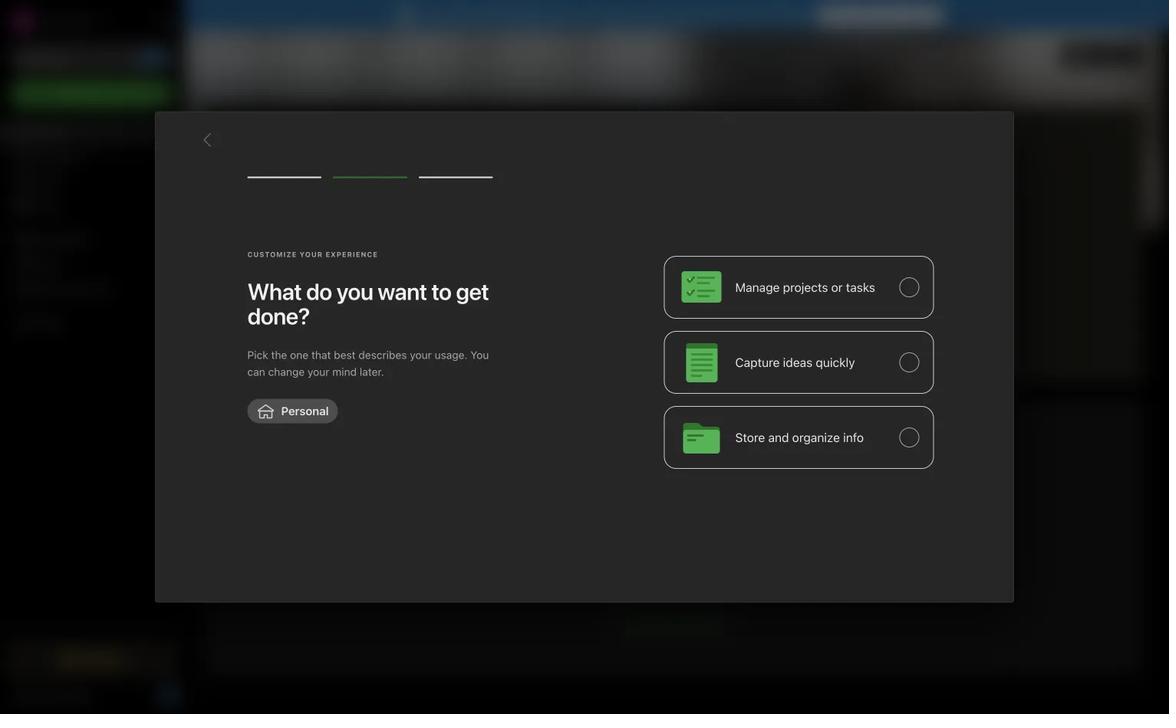 Task type: locate. For each thing, give the bounding box(es) containing it.
one
[[290, 349, 308, 362]]

free:
[[555, 9, 581, 21]]

1 vertical spatial notes
[[34, 175, 63, 188]]

new button
[[9, 81, 175, 108]]

0 vertical spatial get
[[828, 9, 846, 21]]

ideas
[[783, 355, 813, 370]]

7
[[900, 9, 906, 21]]

get inside button
[[828, 9, 846, 21]]

you
[[336, 278, 373, 305]]

1 horizontal spatial personal
[[491, 9, 535, 21]]

you
[[471, 349, 489, 362]]

customize button
[[1061, 43, 1145, 68]]

1 horizontal spatial notes
[[216, 121, 252, 133]]

get started
[[35, 690, 92, 703]]

your
[[663, 9, 685, 21], [410, 349, 432, 362], [308, 366, 329, 379]]

your right all
[[663, 9, 685, 21]]

new
[[277, 284, 299, 298]]

notes inside button
[[216, 121, 252, 133]]

pick
[[247, 349, 268, 362]]

Start writing… text field
[[856, 145, 1143, 369]]

web
[[651, 617, 675, 632]]

notes up recent
[[216, 121, 252, 133]]

friday, november 17, 2023
[[910, 50, 1037, 61]]

2 vertical spatial your
[[308, 366, 329, 379]]

notes button
[[212, 118, 270, 137]]

upgrade
[[79, 653, 125, 666]]

content
[[678, 617, 723, 632]]

tasks
[[34, 200, 62, 213]]

recent tab
[[216, 144, 250, 160]]

try evernote personal for free: sync across all your devices. cancel anytime.
[[424, 9, 811, 21]]

across
[[614, 9, 646, 21]]

get left it
[[828, 9, 846, 21]]

1 horizontal spatial get
[[828, 9, 846, 21]]

tasks
[[846, 280, 875, 295]]

1 for from the left
[[538, 9, 552, 21]]

get it free for 7 days button
[[819, 5, 942, 25]]

good morning, john!
[[203, 46, 344, 64]]

for left 7
[[882, 9, 897, 21]]

your left usage.
[[410, 349, 432, 362]]

home
[[34, 126, 63, 139]]

what
[[247, 278, 302, 305]]

manage
[[735, 280, 780, 295]]

projects
[[783, 280, 828, 295]]

settings image
[[156, 12, 175, 31]]

devices.
[[688, 9, 729, 21]]

expand notebooks image
[[4, 234, 16, 246]]

try
[[424, 9, 440, 21]]

0 horizontal spatial get
[[35, 690, 52, 703]]

get for get started
[[35, 690, 52, 703]]

good
[[203, 46, 240, 64]]

get left started
[[35, 690, 52, 703]]

get
[[828, 9, 846, 21], [35, 690, 52, 703]]

and
[[768, 431, 789, 445]]

capture ideas quickly
[[735, 355, 855, 370]]

can
[[247, 366, 265, 379]]

later.
[[360, 366, 384, 379]]

free
[[859, 9, 879, 21]]

get for get it free for 7 days
[[828, 9, 846, 21]]

personal
[[491, 9, 535, 21], [281, 405, 329, 418]]

1 horizontal spatial for
[[882, 9, 897, 21]]

capture ideas quickly button
[[664, 331, 934, 394]]

tab
[[216, 439, 265, 454]]

0
[[166, 692, 172, 702]]

that
[[311, 349, 331, 362]]

1 vertical spatial get
[[35, 690, 52, 703]]

describes
[[359, 349, 407, 362]]

personal down change
[[281, 405, 329, 418]]

the
[[271, 349, 287, 362]]

recently captured button
[[212, 413, 330, 431]]

trash
[[34, 316, 61, 329]]

for inside button
[[882, 9, 897, 21]]

for left "free:" at left top
[[538, 9, 552, 21]]

for
[[538, 9, 552, 21], [882, 9, 897, 21]]

tags button
[[0, 252, 183, 277]]

store
[[735, 431, 765, 445]]

2 horizontal spatial your
[[663, 9, 685, 21]]

0 horizontal spatial for
[[538, 9, 552, 21]]

None search field
[[20, 44, 164, 72]]

for for 7
[[882, 9, 897, 21]]

0 vertical spatial personal
[[491, 9, 535, 21]]

your down the that
[[308, 366, 329, 379]]

Search text field
[[20, 44, 164, 72]]

0 horizontal spatial notes
[[34, 175, 63, 188]]

2 for from the left
[[882, 9, 897, 21]]

clip web content button
[[612, 612, 736, 638]]

captured
[[273, 415, 330, 428]]

notes
[[216, 121, 252, 133], [34, 175, 63, 188]]

personal right evernote
[[491, 9, 535, 21]]

tree
[[0, 120, 184, 631]]

0 horizontal spatial your
[[308, 366, 329, 379]]

notebooks
[[35, 234, 88, 246]]

notes up tasks
[[34, 175, 63, 188]]

1 vertical spatial your
[[410, 349, 432, 362]]

mind
[[332, 366, 357, 379]]

store and organize info
[[735, 431, 864, 445]]

clip web content
[[625, 617, 723, 632]]

info
[[843, 431, 864, 445]]

1 vertical spatial personal
[[281, 405, 329, 418]]

0 vertical spatial notes
[[216, 121, 252, 133]]



Task type: vqa. For each thing, say whether or not it's contained in the screenshot.
you
yes



Task type: describe. For each thing, give the bounding box(es) containing it.
november
[[947, 50, 997, 61]]

experience
[[326, 251, 378, 259]]

note
[[302, 284, 326, 298]]

friday,
[[910, 50, 944, 61]]

17,
[[1000, 50, 1011, 61]]

notes link
[[0, 170, 183, 194]]

recent
[[216, 144, 250, 156]]

clip
[[625, 617, 648, 632]]

shortcuts button
[[0, 145, 183, 170]]

trash link
[[0, 311, 183, 335]]

john!
[[307, 46, 344, 64]]

new
[[34, 88, 56, 100]]

shared with me
[[34, 283, 111, 295]]

create
[[239, 284, 274, 298]]

get
[[456, 278, 489, 305]]

me
[[95, 283, 111, 295]]

tasks button
[[0, 194, 183, 219]]

done?
[[247, 303, 310, 330]]

get it free for 7 days
[[828, 9, 933, 21]]

capture
[[735, 355, 780, 370]]

usage.
[[435, 349, 468, 362]]

change
[[268, 366, 305, 379]]

days
[[908, 9, 933, 21]]

for for free:
[[538, 9, 552, 21]]

shortcuts
[[35, 151, 83, 164]]

pick the one that best describes your usage. you can change your mind later.
[[247, 349, 489, 379]]

all
[[649, 9, 660, 21]]

0 horizontal spatial personal
[[281, 405, 329, 418]]

cancel
[[732, 9, 766, 21]]

customize
[[1088, 49, 1138, 60]]

recently
[[216, 415, 270, 428]]

with
[[72, 283, 92, 295]]

sync
[[586, 9, 611, 21]]

tags
[[35, 258, 58, 271]]

your
[[300, 251, 323, 259]]

morning,
[[244, 46, 303, 64]]

notebooks link
[[0, 228, 183, 252]]

customize
[[247, 251, 297, 259]]

store and organize info button
[[664, 406, 934, 469]]

started
[[55, 690, 92, 703]]

best
[[334, 349, 356, 362]]

customize your experience
[[247, 251, 378, 259]]

what do you want to get done?
[[247, 278, 489, 330]]

shared with me link
[[0, 277, 183, 301]]

manage projects or tasks button
[[664, 256, 934, 319]]

or
[[831, 280, 843, 295]]

home link
[[0, 120, 184, 145]]

upgrade button
[[9, 644, 175, 675]]

quickly
[[816, 355, 855, 370]]

recently captured
[[216, 415, 330, 428]]

organize
[[792, 431, 840, 445]]

to
[[431, 278, 451, 305]]

anytime.
[[769, 9, 811, 21]]

tree containing home
[[0, 120, 184, 631]]

want
[[378, 278, 427, 305]]

create new note button
[[216, 173, 348, 371]]

evernote
[[443, 9, 488, 21]]

2023
[[1014, 50, 1037, 61]]

do
[[306, 278, 332, 305]]

manage projects or tasks
[[735, 280, 875, 295]]

shared
[[34, 283, 69, 295]]

1 horizontal spatial your
[[410, 349, 432, 362]]

create new note
[[239, 284, 326, 298]]

0 vertical spatial your
[[663, 9, 685, 21]]



